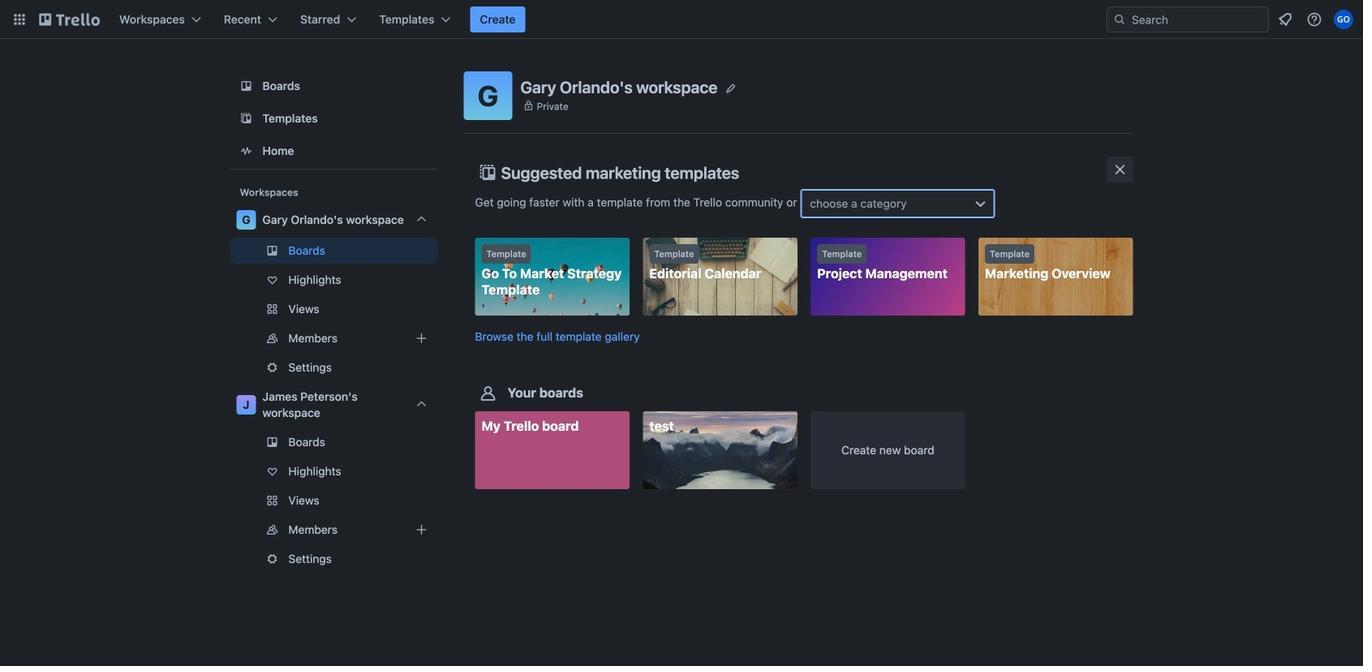 Task type: vqa. For each thing, say whether or not it's contained in the screenshot.
'Workspace views'
no



Task type: describe. For each thing, give the bounding box(es) containing it.
Search field
[[1127, 7, 1269, 32]]

1 add image from the top
[[412, 329, 431, 348]]

0 notifications image
[[1276, 10, 1295, 29]]

search image
[[1114, 13, 1127, 26]]

template board image
[[237, 109, 256, 128]]

gary orlando (garyorlando) image
[[1334, 10, 1354, 29]]

board image
[[237, 76, 256, 96]]



Task type: locate. For each thing, give the bounding box(es) containing it.
add image
[[412, 329, 431, 348], [412, 520, 431, 540]]

primary element
[[0, 0, 1364, 39]]

2 add image from the top
[[412, 520, 431, 540]]

open information menu image
[[1307, 11, 1323, 28]]

1 vertical spatial add image
[[412, 520, 431, 540]]

back to home image
[[39, 6, 100, 32]]

0 vertical spatial add image
[[412, 329, 431, 348]]

home image
[[237, 141, 256, 161]]



